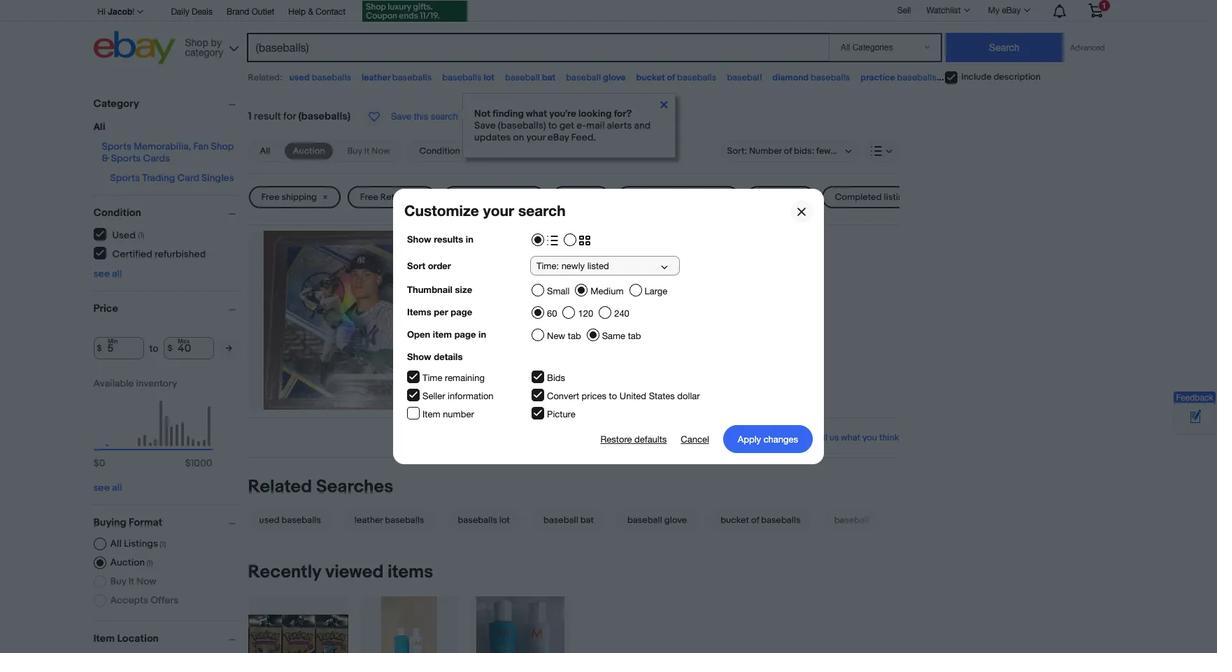 Task type: describe. For each thing, give the bounding box(es) containing it.
0 horizontal spatial certified refurbished link
[[93, 247, 207, 260]]

see all for price
[[93, 482, 122, 494]]

gold
[[502, 242, 529, 256]]

1 vertical spatial certified
[[112, 248, 152, 260]]

tell us what you think link
[[814, 432, 899, 444]]

0 horizontal spatial shipping
[[282, 192, 317, 203]]

free shipping link
[[249, 186, 341, 208]]

related searches
[[248, 476, 393, 498]]

rawlings baseballs
[[947, 72, 1023, 83]]

only
[[773, 192, 791, 203]]

0 horizontal spatial lot
[[484, 72, 495, 83]]

$ up the buying
[[93, 457, 99, 469]]

sold  oct 25, 2023 2021 topps gold label class 2 blue #43 aaron judge /99 pre-owned
[[438, 231, 750, 273]]

shop
[[211, 141, 234, 152]]

0 vertical spatial bucket of baseballs
[[636, 72, 717, 83]]

baseball link for related:
[[727, 72, 762, 83]]

sell inside joschen_27 (1) 50% 1 bid free shipping free returns authenticity guarantee view similar active items sell one like this
[[438, 379, 456, 392]]

0 vertical spatial leather baseballs
[[362, 72, 432, 83]]

0 horizontal spatial buy it now
[[110, 576, 156, 588]]

what for you're
[[526, 108, 547, 120]]

tab for same tab
[[628, 331, 641, 341]]

cancel button
[[681, 425, 709, 453]]

sell one like this link
[[438, 379, 515, 392]]

per
[[434, 306, 448, 318]]

include
[[961, 72, 992, 83]]

baseball bat link
[[527, 509, 611, 532]]

not finding what you're looking for? save (baseballs) to get e-mail alerts and updates on your ebay feed.
[[474, 108, 651, 143]]

1 vertical spatial in
[[478, 329, 486, 340]]

auction for auction (1)
[[110, 557, 145, 569]]

0 horizontal spatial of
[[667, 72, 675, 83]]

all inside the all link
[[260, 145, 270, 157]]

0 vertical spatial baseball glove
[[566, 72, 626, 83]]

1 vertical spatial used
[[259, 515, 280, 526]]

cancel
[[681, 434, 709, 445]]

60
[[547, 308, 557, 319]]

daily
[[171, 7, 189, 17]]

memorabilia,
[[134, 141, 191, 152]]

0 horizontal spatial items
[[388, 562, 433, 584]]

tooltip containing not finding what you're looking for?
[[462, 93, 676, 158]]

what for you
[[841, 432, 860, 444]]

1 inside joschen_27 (1) 50% 1 bid free shipping free returns authenticity guarantee view similar active items sell one like this
[[438, 305, 442, 318]]

0 horizontal spatial glove
[[603, 72, 626, 83]]

all for condition
[[112, 268, 122, 280]]

0 vertical spatial 1
[[248, 110, 252, 123]]

details
[[434, 351, 463, 362]]

states
[[649, 391, 675, 402]]

same day ship moroccanoil volume shampoo and conditioner 8.5 fl oz duo image
[[381, 597, 437, 653]]

view
[[438, 364, 462, 377]]

label
[[532, 242, 561, 256]]

2021 topps gold label class 2 blue #43 aaron judge /99 heading
[[438, 242, 750, 256]]

sports for sports memorabilia, fan shop & sports cards
[[102, 141, 132, 152]]

 (1) Items text field
[[145, 559, 153, 568]]

seller
[[422, 391, 445, 402]]

united
[[620, 391, 646, 402]]

open
[[407, 329, 430, 340]]

0 vertical spatial certified
[[629, 192, 666, 203]]

items inside joschen_27 (1) 50% 1 bid free shipping free returns authenticity guarantee view similar active items sell one like this
[[529, 364, 555, 377]]

1 vertical spatial now
[[137, 576, 156, 588]]

practice
[[861, 72, 895, 83]]

owned
[[459, 260, 493, 273]]

240
[[614, 308, 629, 319]]

not
[[474, 108, 491, 120]]

my
[[988, 6, 1000, 15]]

include description
[[961, 72, 1041, 83]]

us
[[830, 432, 839, 444]]

on
[[513, 132, 524, 143]]

this inside joschen_27 (1) 50% 1 bid free shipping free returns authenticity guarantee view similar active items sell one like this
[[498, 379, 515, 392]]

condition
[[93, 206, 141, 220]]

practice baseballs
[[861, 72, 937, 83]]

0 horizontal spatial in
[[466, 234, 473, 245]]

page for item
[[454, 329, 476, 340]]

price button
[[93, 302, 242, 315]]

joschen_27 (1) 50% 1 bid free shipping free returns authenticity guarantee view similar active items sell one like this
[[438, 287, 713, 392]]

of inside "link"
[[751, 515, 759, 526]]

to inside not finding what you're looking for? save (baseballs) to get e-mail alerts and updates on your ebay feed.
[[548, 120, 557, 132]]

like
[[479, 379, 495, 392]]

finding
[[493, 108, 524, 120]]

sell inside account navigation
[[897, 5, 911, 15]]

Authenticity Guarantee text field
[[438, 348, 564, 363]]

0 horizontal spatial bucket
[[636, 72, 665, 83]]

prices
[[582, 391, 606, 402]]

sell link
[[891, 5, 917, 15]]

used link
[[552, 186, 610, 208]]

0 vertical spatial baseball bat
[[505, 72, 556, 83]]

Maximum value $40 text field
[[164, 337, 214, 360]]

save inside not finding what you're looking for? save (baseballs) to get e-mail alerts and updates on your ebay feed.
[[474, 120, 496, 132]]

 (1) Items text field
[[158, 540, 166, 549]]

order
[[428, 260, 451, 271]]

used baseballs link
[[248, 509, 338, 532]]

contact
[[316, 7, 346, 17]]

thumbnail size
[[407, 284, 472, 295]]

0 horizontal spatial all
[[93, 121, 105, 133]]

(1) for auction
[[146, 559, 153, 568]]

your inside not finding what you're looking for? save (baseballs) to get e-mail alerts and updates on your ebay feed.
[[526, 132, 545, 143]]

you
[[862, 432, 877, 444]]

active
[[497, 364, 526, 377]]

1 horizontal spatial bat
[[580, 515, 594, 526]]

0 horizontal spatial (baseballs)
[[298, 110, 350, 123]]

diamond
[[772, 72, 809, 83]]

account navigation
[[93, 0, 1113, 24]]

1 vertical spatial baseball bat
[[544, 515, 594, 526]]

sort
[[407, 260, 425, 271]]

items
[[407, 306, 431, 318]]

location
[[117, 632, 159, 646]]

used for used
[[564, 192, 586, 203]]

format
[[129, 516, 162, 530]]

new
[[547, 331, 565, 341]]

watchlist
[[926, 6, 961, 15]]

search for save this search
[[431, 111, 458, 122]]

1 vertical spatial leather baseballs
[[355, 515, 424, 526]]

1 vertical spatial used baseballs
[[259, 515, 321, 526]]

1 horizontal spatial buy it now
[[347, 145, 390, 157]]

1 vertical spatial certified refurbished
[[112, 248, 206, 260]]

show results in
[[407, 234, 473, 245]]

searches
[[316, 476, 393, 498]]

get the coupon image
[[362, 1, 467, 22]]

bucket of baseballs inside "link"
[[721, 515, 801, 526]]

graph of available inventory between $5.0 and $40.0 image
[[93, 378, 212, 476]]

search for customize your search
[[518, 202, 566, 220]]

leather baseballs link
[[338, 509, 441, 532]]

used (1)
[[112, 229, 144, 241]]

0 vertical spatial buy
[[347, 145, 362, 157]]

completed
[[835, 192, 882, 203]]

(baseballs) inside not finding what you're looking for? save (baseballs) to get e-mail alerts and updates on your ebay feed.
[[498, 120, 546, 132]]

advanced
[[1070, 43, 1105, 52]]

50%
[[691, 287, 713, 300]]

accepts offers
[[110, 595, 179, 606]]

updates
[[474, 132, 511, 143]]

to right $5.00 at left
[[481, 192, 489, 203]]

tell
[[814, 432, 828, 444]]

none submit inside banner
[[946, 33, 1063, 62]]

topps
[[466, 242, 499, 256]]

0 vertical spatial bat
[[542, 72, 556, 83]]

1 result for (baseballs)
[[248, 110, 350, 123]]

recently viewed items
[[248, 562, 433, 584]]

$5.00
[[456, 192, 479, 203]]

1 horizontal spatial all
[[110, 538, 122, 550]]

my ebay link
[[980, 2, 1036, 19]]

customize your search
[[404, 202, 566, 220]]

1 vertical spatial leather
[[355, 515, 383, 526]]

sports for sports trading card singles
[[110, 172, 140, 184]]

ebay inside not finding what you're looking for? save (baseballs) to get e-mail alerts and updates on your ebay feed.
[[548, 132, 569, 143]]

recently
[[248, 562, 321, 584]]

singles
[[201, 172, 234, 184]]

save inside save this search 'button'
[[391, 111, 411, 122]]

medium
[[591, 286, 624, 297]]

time remaining
[[422, 373, 485, 383]]

feedback
[[1176, 393, 1213, 403]]

#43
[[633, 242, 655, 256]]

same
[[602, 331, 625, 341]]

think
[[879, 432, 899, 444]]

(1) for used
[[138, 230, 144, 240]]

you're
[[549, 108, 576, 120]]

page for per
[[451, 306, 472, 318]]

see for condition
[[93, 268, 110, 280]]

show details
[[407, 351, 463, 362]]

$5.00 to $40.00 link
[[443, 186, 545, 208]]

now inside buy it now link
[[372, 145, 390, 157]]



Task type: vqa. For each thing, say whether or not it's contained in the screenshot.
(1) within the All Listings (1)
yes



Task type: locate. For each thing, give the bounding box(es) containing it.
tab for new tab
[[568, 331, 581, 341]]

buy it now
[[347, 145, 390, 157], [110, 576, 156, 588]]

certified refurbished link
[[617, 186, 740, 208], [93, 247, 207, 260]]

used right related:
[[289, 72, 310, 83]]

1 see all from the top
[[93, 268, 122, 280]]

1 horizontal spatial refurbished
[[668, 192, 716, 203]]

0 vertical spatial used
[[289, 72, 310, 83]]

used for used (1)
[[112, 229, 136, 241]]

1 vertical spatial lot
[[499, 515, 510, 526]]

1 vertical spatial bucket
[[721, 515, 749, 526]]

1 vertical spatial it
[[129, 576, 134, 588]]

1 vertical spatial of
[[751, 515, 759, 526]]

now down save this search 'button' at left top
[[372, 145, 390, 157]]

1 vertical spatial certified refurbished link
[[93, 247, 207, 260]]

and
[[634, 120, 651, 132]]

sell left 'watchlist'
[[897, 5, 911, 15]]

(baseballs) right not
[[498, 120, 546, 132]]

advanced link
[[1063, 34, 1112, 62]]

1 horizontal spatial save
[[474, 120, 496, 132]]

0 horizontal spatial save
[[391, 111, 411, 122]]

2 see all from the top
[[93, 482, 122, 494]]

1 vertical spatial 1
[[438, 305, 442, 318]]

leather down searches
[[355, 515, 383, 526]]

used down related
[[259, 515, 280, 526]]

search inside 'button'
[[431, 111, 458, 122]]

offers
[[150, 595, 179, 606]]

0 vertical spatial your
[[526, 132, 545, 143]]

1 horizontal spatial certified
[[629, 192, 666, 203]]

1 horizontal spatial items
[[529, 364, 555, 377]]

1 horizontal spatial it
[[364, 145, 370, 157]]

2 tab from the left
[[628, 331, 641, 341]]

used down the condition
[[112, 229, 136, 241]]

0 vertical spatial baseball link
[[727, 72, 762, 83]]

0 vertical spatial in
[[466, 234, 473, 245]]

tab right same
[[628, 331, 641, 341]]

alerts
[[607, 120, 632, 132]]

tooltip
[[462, 93, 676, 158]]

save left on
[[474, 120, 496, 132]]

0 horizontal spatial auction
[[110, 557, 145, 569]]

(baseballs) right for
[[298, 110, 350, 123]]

1 vertical spatial your
[[483, 202, 514, 220]]

0 vertical spatial refurbished
[[668, 192, 716, 203]]

listings
[[884, 192, 913, 203]]

$ up buying format dropdown button
[[185, 457, 191, 469]]

1 vertical spatial refurbished
[[155, 248, 206, 260]]

card
[[177, 172, 199, 184]]

(1) left 50%
[[680, 287, 689, 300]]

apply
[[738, 434, 761, 445]]

see down 0
[[93, 482, 110, 494]]

used up class
[[564, 192, 586, 203]]

1 see from the top
[[93, 268, 110, 280]]

1 horizontal spatial auction
[[293, 145, 325, 157]]

0 vertical spatial lot
[[484, 72, 495, 83]]

of
[[667, 72, 675, 83], [751, 515, 759, 526]]

None submit
[[946, 33, 1063, 62]]

condition button
[[93, 206, 242, 220]]

& inside sports memorabilia, fan shop & sports cards
[[102, 152, 109, 164]]

baseballs lot
[[442, 72, 495, 83], [458, 515, 510, 526]]

what inside not finding what you're looking for? save (baseballs) to get e-mail alerts and updates on your ebay feed.
[[526, 108, 547, 120]]

(1) right listings
[[160, 540, 166, 549]]

2 vertical spatial all
[[110, 538, 122, 550]]

your inside dialog
[[483, 202, 514, 220]]

1 horizontal spatial lot
[[499, 515, 510, 526]]

certified refurbished up the aaron
[[629, 192, 716, 203]]

to right prices at the left
[[609, 391, 617, 402]]

sports memorabilia, fan shop & sports cards
[[102, 141, 234, 164]]

all up the buying
[[112, 482, 122, 494]]

25,
[[476, 231, 489, 242]]

tab right new
[[568, 331, 581, 341]]

(1) inside the used (1)
[[138, 230, 144, 240]]

1 horizontal spatial (baseballs)
[[498, 120, 546, 132]]

(1) inside joschen_27 (1) 50% 1 bid free shipping free returns authenticity guarantee view similar active items sell one like this
[[680, 287, 689, 300]]

show
[[407, 234, 431, 245], [407, 351, 431, 362]]

rawlings
[[947, 72, 981, 83]]

apply changes button
[[723, 425, 813, 453]]

see for price
[[93, 482, 110, 494]]

& left cards
[[102, 152, 109, 164]]

Minimum value $5 text field
[[93, 337, 144, 360]]

used baseballs up 1 result for (baseballs)
[[289, 72, 351, 83]]

see all up price
[[93, 268, 122, 280]]

restore defaults button
[[601, 425, 667, 453]]

search left not
[[431, 111, 458, 122]]

related:
[[248, 72, 282, 83]]

available
[[93, 378, 134, 390]]

bucket of baseballs link
[[704, 509, 817, 532]]

1 horizontal spatial baseball link
[[817, 509, 886, 532]]

restore
[[601, 434, 632, 445]]

see all for condition
[[93, 268, 122, 280]]

0 vertical spatial see all
[[93, 268, 122, 280]]

0 horizontal spatial used
[[259, 515, 280, 526]]

leather
[[362, 72, 390, 83], [355, 515, 383, 526]]

sell down view
[[438, 379, 456, 392]]

(1) inside all listings (1)
[[160, 540, 166, 549]]

to left get
[[548, 120, 557, 132]]

0 vertical spatial shipping
[[282, 192, 317, 203]]

0 vertical spatial leather
[[362, 72, 390, 83]]

mail
[[586, 120, 605, 132]]

class
[[564, 242, 594, 256]]

2 all from the top
[[112, 482, 122, 494]]

1 all from the top
[[112, 268, 122, 280]]

ebay right my
[[1002, 6, 1021, 15]]

certified refurbished link up the aaron
[[617, 186, 740, 208]]

120
[[578, 308, 593, 319]]

buying
[[93, 516, 126, 530]]

picture
[[547, 409, 575, 420]]

blue
[[607, 242, 630, 256]]

$ up available
[[97, 343, 102, 354]]

0 vertical spatial certified refurbished
[[629, 192, 716, 203]]

certified refurbished down the used (1)
[[112, 248, 206, 260]]

auction for auction
[[293, 145, 325, 157]]

1 horizontal spatial shipping
[[462, 320, 503, 333]]

items down guarantee
[[529, 364, 555, 377]]

returns
[[380, 192, 412, 203]]

1 tab from the left
[[568, 331, 581, 341]]

(1) for joschen_27
[[680, 287, 689, 300]]

refurbished up the aaron
[[668, 192, 716, 203]]

buy right auction selected text box
[[347, 145, 362, 157]]

item location button
[[93, 632, 242, 646]]

duo moroccanoil extra volume shampoo and conditioner 2.4 oz fine to medium hair image
[[477, 597, 564, 653]]

1 see all button from the top
[[93, 268, 122, 280]]

baseball glove link
[[611, 509, 704, 532]]

in up the authenticity
[[478, 329, 486, 340]]

diamond baseballs
[[772, 72, 850, 83]]

2 horizontal spatial all
[[260, 145, 270, 157]]

2021 topps gold label class 2 blue #43 aaron judge /99 image
[[264, 231, 411, 410]]

show for show details
[[407, 351, 431, 362]]

all for price
[[112, 482, 122, 494]]

& right "help"
[[308, 7, 313, 17]]

outlet
[[252, 7, 274, 17]]

this left not
[[414, 111, 428, 122]]

1 vertical spatial auction
[[110, 557, 145, 569]]

1 horizontal spatial baseball glove
[[627, 515, 687, 526]]

banner containing sell
[[93, 0, 1113, 68]]

cards
[[143, 152, 170, 164]]

0 horizontal spatial this
[[414, 111, 428, 122]]

1 left 'result'
[[248, 110, 252, 123]]

1 horizontal spatial this
[[498, 379, 515, 392]]

see all button up price
[[93, 268, 122, 280]]

used baseballs down related
[[259, 515, 321, 526]]

buy up the accepts
[[110, 576, 126, 588]]

0 vertical spatial items
[[529, 364, 555, 377]]

it up free returns
[[364, 145, 370, 157]]

0 vertical spatial now
[[372, 145, 390, 157]]

your right on
[[526, 132, 545, 143]]

auction (1)
[[110, 557, 153, 569]]

inventory
[[136, 378, 177, 390]]

dollar
[[677, 391, 700, 402]]

leather baseballs
[[362, 72, 432, 83], [355, 515, 424, 526]]

result
[[254, 110, 281, 123]]

save this search button
[[359, 105, 462, 129]]

1 horizontal spatial ebay
[[1002, 6, 1021, 15]]

baseball link for related searches
[[817, 509, 886, 532]]

for
[[283, 110, 296, 123]]

3x sealed fossil long/hanger booster packs (artset) wotc original pokemon cards image
[[248, 615, 348, 653]]

1 vertical spatial baseball glove
[[627, 515, 687, 526]]

(1) down the condition
[[138, 230, 144, 240]]

item left location
[[93, 632, 115, 646]]

certified refurbished link down the used (1)
[[93, 247, 207, 260]]

auction down all listings (1)
[[110, 557, 145, 569]]

$ up inventory
[[168, 343, 172, 354]]

0 horizontal spatial it
[[129, 576, 134, 588]]

items up same day ship moroccanoil volume shampoo and conditioner 8.5 fl oz duo image
[[388, 562, 433, 584]]

(1)
[[138, 230, 144, 240], [680, 287, 689, 300], [160, 540, 166, 549], [146, 559, 153, 568]]

1 vertical spatial &
[[102, 152, 109, 164]]

buy it now down auction (1)
[[110, 576, 156, 588]]

0 vertical spatial baseballs lot
[[442, 72, 495, 83]]

large
[[645, 286, 667, 297]]

see all down 0
[[93, 482, 122, 494]]

your shopping cart contains 1 item image
[[1087, 3, 1103, 17]]

your up the 2023
[[483, 202, 514, 220]]

this inside 'button'
[[414, 111, 428, 122]]

certified up the #43
[[629, 192, 666, 203]]

2
[[597, 242, 604, 256]]

1 vertical spatial buy
[[110, 576, 126, 588]]

description
[[994, 72, 1041, 83]]

to left 'maximum value $40' text field
[[149, 342, 158, 354]]

1 vertical spatial all
[[260, 145, 270, 157]]

0 vertical spatial used baseballs
[[289, 72, 351, 83]]

Auction selected text field
[[293, 145, 325, 157]]

search inside dialog
[[518, 202, 566, 220]]

see up price
[[93, 268, 110, 280]]

customize your search dialog
[[0, 0, 1217, 653]]

1 vertical spatial all
[[112, 482, 122, 494]]

0 horizontal spatial 1
[[248, 110, 252, 123]]

1 vertical spatial search
[[518, 202, 566, 220]]

accepts
[[110, 595, 148, 606]]

defaults
[[635, 434, 667, 445]]

banner
[[93, 0, 1113, 68]]

brand outlet
[[227, 7, 274, 17]]

related
[[248, 476, 312, 498]]

ebay inside account navigation
[[1002, 6, 1021, 15]]

ebay down you're
[[548, 132, 569, 143]]

this down active
[[498, 379, 515, 392]]

1 horizontal spatial certified refurbished link
[[617, 186, 740, 208]]

show for show results in
[[407, 234, 431, 245]]

certified down the used (1)
[[112, 248, 152, 260]]

save
[[391, 111, 411, 122], [474, 120, 496, 132]]

small
[[547, 286, 570, 297]]

page right per
[[451, 306, 472, 318]]

my ebay
[[988, 6, 1021, 15]]

auction down 1 result for (baseballs)
[[293, 145, 325, 157]]

leather baseballs up save this search 'button' at left top
[[362, 72, 432, 83]]

0 horizontal spatial tab
[[568, 331, 581, 341]]

1000
[[191, 457, 212, 469]]

1 left bid
[[438, 305, 442, 318]]

1 horizontal spatial of
[[751, 515, 759, 526]]

1 vertical spatial sell
[[438, 379, 456, 392]]

search
[[431, 111, 458, 122], [518, 202, 566, 220]]

0 horizontal spatial refurbished
[[155, 248, 206, 260]]

all down 'result'
[[260, 145, 270, 157]]

baseballs lot link
[[441, 509, 527, 532]]

glove inside baseball glove link
[[664, 515, 687, 526]]

get
[[559, 120, 574, 132]]

1 vertical spatial show
[[407, 351, 431, 362]]

save up buy it now link
[[391, 111, 411, 122]]

what right us
[[841, 432, 860, 444]]

shipping up returns
[[462, 320, 503, 333]]

0 horizontal spatial bat
[[542, 72, 556, 83]]

free left returns
[[360, 192, 378, 203]]

leather up save this search 'button' at left top
[[362, 72, 390, 83]]

0 horizontal spatial buy
[[110, 576, 126, 588]]

1 show from the top
[[407, 234, 431, 245]]

0 horizontal spatial bucket of baseballs
[[636, 72, 717, 83]]

1 horizontal spatial sell
[[897, 5, 911, 15]]

all up price
[[112, 268, 122, 280]]

show up "sort"
[[407, 234, 431, 245]]

item inside customize your search dialog
[[422, 409, 440, 420]]

pre-
[[438, 260, 459, 273]]

(1) down listings
[[146, 559, 153, 568]]

1 vertical spatial buy it now
[[110, 576, 156, 588]]

& inside help & contact link
[[308, 7, 313, 17]]

buy it now up free returns
[[347, 145, 390, 157]]

refurbished down condition dropdown button
[[155, 248, 206, 260]]

1 horizontal spatial what
[[841, 432, 860, 444]]

item down seller
[[422, 409, 440, 420]]

0 horizontal spatial &
[[102, 152, 109, 164]]

1 horizontal spatial bucket
[[721, 515, 749, 526]]

to
[[548, 120, 557, 132], [481, 192, 489, 203], [149, 342, 158, 354], [609, 391, 617, 402]]

2 see all button from the top
[[93, 482, 122, 494]]

changes
[[764, 434, 798, 445]]

bids
[[547, 373, 565, 383]]

sold
[[438, 231, 457, 242]]

it
[[364, 145, 370, 157], [129, 576, 134, 588]]

see all button down 0
[[93, 482, 122, 494]]

us only link
[[747, 186, 815, 208]]

sports trading card singles link
[[110, 172, 234, 184]]

see all button for price
[[93, 482, 122, 494]]

0 horizontal spatial ebay
[[548, 132, 569, 143]]

2021
[[438, 242, 463, 256]]

open item page in
[[407, 329, 486, 340]]

new tab
[[547, 331, 581, 341]]

ebay
[[1002, 6, 1021, 15], [548, 132, 569, 143]]

1 vertical spatial item
[[93, 632, 115, 646]]

0 vertical spatial auction
[[293, 145, 325, 157]]

free up details
[[438, 334, 460, 348]]

item for item location
[[93, 632, 115, 646]]

number
[[443, 409, 474, 420]]

what left you're
[[526, 108, 547, 120]]

lot up not
[[484, 72, 495, 83]]

baseballs inside "link"
[[761, 515, 801, 526]]

shipping down auction selected text box
[[282, 192, 317, 203]]

2 see from the top
[[93, 482, 110, 494]]

2 show from the top
[[407, 351, 431, 362]]

certified refurbished
[[629, 192, 716, 203], [112, 248, 206, 260]]

bucket inside "link"
[[721, 515, 749, 526]]

it down auction (1)
[[129, 576, 134, 588]]

auction link
[[284, 143, 333, 159]]

1 vertical spatial page
[[454, 329, 476, 340]]

all down the buying
[[110, 538, 122, 550]]

1 horizontal spatial bucket of baseballs
[[721, 515, 801, 526]]

all listings (1)
[[110, 538, 166, 550]]

search up label
[[518, 202, 566, 220]]

lot left baseball bat link in the bottom of the page
[[499, 515, 510, 526]]

all down category
[[93, 121, 105, 133]]

1 horizontal spatial used
[[289, 72, 310, 83]]

restore defaults
[[601, 434, 667, 445]]

2021 topps gold label class 2 blue #43 aaron judge /99 link
[[438, 242, 899, 260]]

1 vertical spatial baseballs lot
[[458, 515, 510, 526]]

show down the open
[[407, 351, 431, 362]]

0 vertical spatial certified refurbished link
[[617, 186, 740, 208]]

tab
[[568, 331, 581, 341], [628, 331, 641, 341]]

now down (1) text box
[[137, 576, 156, 588]]

0 vertical spatial all
[[93, 121, 105, 133]]

seller information
[[422, 391, 494, 402]]

1 horizontal spatial certified refurbished
[[629, 192, 716, 203]]

page right the "item"
[[454, 329, 476, 340]]

0 horizontal spatial item
[[93, 632, 115, 646]]

buying format
[[93, 516, 162, 530]]

0 horizontal spatial search
[[431, 111, 458, 122]]

1 horizontal spatial used
[[564, 192, 586, 203]]

see all button for condition
[[93, 268, 122, 280]]

0 horizontal spatial your
[[483, 202, 514, 220]]

free down the all link
[[261, 192, 280, 203]]

1 horizontal spatial 1
[[438, 305, 442, 318]]

free down bid
[[438, 320, 460, 333]]

baseballs lot inside baseballs lot link
[[458, 515, 510, 526]]

in left the 25,
[[466, 234, 473, 245]]

(1) inside auction (1)
[[146, 559, 153, 568]]

0 vertical spatial of
[[667, 72, 675, 83]]

brand outlet link
[[227, 5, 274, 20]]

item for item number
[[422, 409, 440, 420]]

shipping inside joschen_27 (1) 50% 1 bid free shipping free returns authenticity guarantee view similar active items sell one like this
[[462, 320, 503, 333]]

item
[[433, 329, 452, 340]]

to inside dialog
[[609, 391, 617, 402]]

1 vertical spatial used
[[112, 229, 136, 241]]

leather baseballs down searches
[[355, 515, 424, 526]]



